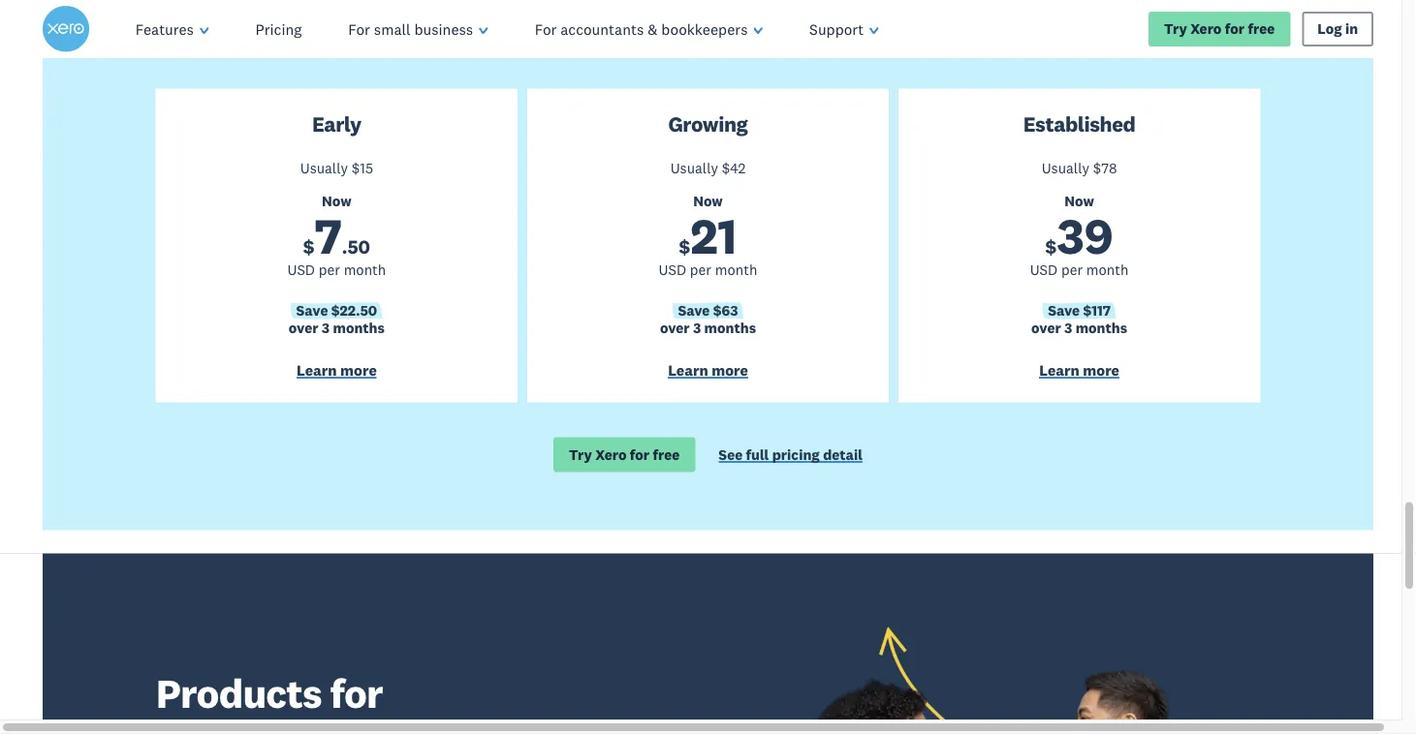 Task type: describe. For each thing, give the bounding box(es) containing it.
try xero for free for log in
[[1165, 20, 1275, 38]]

3 for 7
[[322, 320, 330, 338]]

learn more for 7
[[297, 361, 377, 380]]

$ 39
[[1046, 206, 1114, 268]]

free for log
[[1248, 20, 1275, 38]]

for accountants & bookkeepers
[[535, 19, 748, 38]]

save for 21
[[678, 302, 710, 320]]

21
[[691, 206, 737, 268]]

3 for 39
[[1065, 320, 1073, 338]]

see full pricing detail link
[[719, 446, 863, 468]]

39
[[1057, 206, 1114, 268]]

growing
[[669, 111, 748, 138]]

xero homepage image
[[42, 6, 89, 52]]

for inside products for accountants an
[[330, 669, 383, 720]]

months for 39
[[1076, 320, 1128, 338]]

over for 21
[[660, 320, 690, 338]]

usd per month for 21
[[659, 262, 758, 280]]

month for 7
[[344, 262, 386, 280]]

for for log in
[[1225, 20, 1245, 38]]

usually for 39
[[1042, 160, 1090, 178]]

month for 21
[[715, 262, 758, 280]]

learn more for 21
[[668, 361, 748, 380]]

for accountants & bookkeepers button
[[512, 0, 786, 58]]

bookkeepers
[[662, 19, 748, 38]]

learn more link for 21
[[539, 361, 878, 384]]

$117
[[1083, 302, 1111, 320]]

$ inside $ 7 . 50
[[303, 236, 315, 260]]

&
[[648, 19, 658, 38]]

log
[[1318, 20, 1343, 38]]

features
[[136, 19, 194, 38]]

per for 21
[[690, 262, 712, 280]]

over for 39
[[1032, 320, 1061, 338]]

per for 39
[[1062, 262, 1083, 280]]

15
[[360, 160, 373, 178]]

$ 21
[[679, 206, 737, 268]]

try xero for free link for see full pricing detail
[[554, 438, 696, 473]]

$22.50
[[331, 302, 377, 320]]

usually $ 78
[[1042, 160, 1118, 178]]

usd for 39
[[1030, 262, 1058, 280]]

now for 7
[[322, 193, 352, 211]]

accountants inside dropdown button
[[561, 19, 644, 38]]

more for 7
[[340, 361, 377, 380]]

42
[[730, 160, 746, 178]]

for small business button
[[325, 0, 512, 58]]

usd for 21
[[659, 262, 687, 280]]

save $22.50
[[296, 302, 377, 320]]

learn for 7
[[297, 361, 337, 380]]

.
[[342, 236, 348, 260]]

usd for 7
[[287, 262, 315, 280]]

free for see
[[653, 446, 680, 464]]

usually for 21
[[671, 160, 719, 178]]

pricing link
[[232, 0, 325, 58]]

try for log in
[[1165, 20, 1188, 38]]

save for 7
[[296, 302, 328, 320]]

usd per month for 39
[[1030, 262, 1129, 280]]

usually $ 42
[[671, 160, 746, 178]]

accountants speaking to each other image
[[722, 624, 1261, 735]]

$ down early
[[352, 160, 360, 178]]

log in
[[1318, 20, 1359, 38]]

save $63
[[678, 302, 738, 320]]

see
[[719, 446, 743, 464]]

pricing
[[256, 19, 302, 38]]

in
[[1346, 20, 1359, 38]]

learn more for 39
[[1040, 361, 1120, 380]]

detail
[[823, 446, 863, 464]]

full
[[746, 446, 769, 464]]



Task type: vqa. For each thing, say whether or not it's contained in the screenshot.
1st Now from left
yes



Task type: locate. For each thing, give the bounding box(es) containing it.
xero for log in
[[1191, 20, 1222, 38]]

over 3 months down .
[[289, 320, 385, 338]]

0 vertical spatial try xero for free
[[1165, 20, 1275, 38]]

for small business
[[348, 19, 473, 38]]

over for 7
[[289, 320, 319, 338]]

2 for from the left
[[535, 19, 557, 38]]

1 horizontal spatial over 3 months
[[660, 320, 756, 338]]

$ up save $63
[[679, 236, 691, 260]]

usd left 21
[[659, 262, 687, 280]]

1 horizontal spatial month
[[715, 262, 758, 280]]

accountants inside products for accountants an
[[156, 716, 384, 735]]

log in link
[[1303, 12, 1374, 47]]

1 learn from the left
[[297, 361, 337, 380]]

0 horizontal spatial 3
[[322, 320, 330, 338]]

learn more link down save $22.50
[[167, 361, 506, 384]]

more for 39
[[1083, 361, 1120, 380]]

usd up save $117
[[1030, 262, 1058, 280]]

2 horizontal spatial for
[[1225, 20, 1245, 38]]

0 vertical spatial try
[[1165, 20, 1188, 38]]

support button
[[786, 0, 903, 58]]

usd up save $22.50
[[287, 262, 315, 280]]

save for 39
[[1048, 302, 1080, 320]]

0 horizontal spatial per
[[319, 262, 340, 280]]

try xero for free link
[[1149, 12, 1291, 47], [554, 438, 696, 473]]

1 learn more from the left
[[297, 361, 377, 380]]

0 vertical spatial try xero for free link
[[1149, 12, 1291, 47]]

try xero for free link for log in
[[1149, 12, 1291, 47]]

support
[[810, 19, 864, 38]]

usually for 7
[[300, 160, 348, 178]]

0 vertical spatial free
[[1248, 20, 1275, 38]]

try xero for free
[[1165, 20, 1275, 38], [569, 446, 680, 464]]

0 vertical spatial xero
[[1191, 20, 1222, 38]]

0 horizontal spatial month
[[344, 262, 386, 280]]

2 horizontal spatial usd per month
[[1030, 262, 1129, 280]]

learn more link for 39
[[910, 361, 1249, 384]]

try xero for free for see full pricing detail
[[569, 446, 680, 464]]

0 horizontal spatial learn more
[[297, 361, 377, 380]]

save left $117
[[1048, 302, 1080, 320]]

over 3 months for 7
[[289, 320, 385, 338]]

more down $117
[[1083, 361, 1120, 380]]

1 usually from the left
[[300, 160, 348, 178]]

1 horizontal spatial usd per month
[[659, 262, 758, 280]]

1 more from the left
[[340, 361, 377, 380]]

learn more down save $117
[[1040, 361, 1120, 380]]

7
[[315, 206, 342, 268]]

0 horizontal spatial usually
[[300, 160, 348, 178]]

1 usd from the left
[[287, 262, 315, 280]]

over 3 months down $ 39
[[1032, 320, 1128, 338]]

2 horizontal spatial usually
[[1042, 160, 1090, 178]]

2 now from the left
[[693, 193, 723, 211]]

3 over 3 months from the left
[[1032, 320, 1128, 338]]

3
[[322, 320, 330, 338], [693, 320, 701, 338], [1065, 320, 1073, 338]]

1 for from the left
[[348, 19, 370, 38]]

2 vertical spatial for
[[330, 669, 383, 720]]

learn down save $63
[[668, 361, 709, 380]]

month down 50
[[344, 262, 386, 280]]

2 3 from the left
[[693, 320, 701, 338]]

3 month from the left
[[1087, 262, 1129, 280]]

2 horizontal spatial month
[[1087, 262, 1129, 280]]

now down usually $ 15
[[322, 193, 352, 211]]

$ inside $ 21
[[679, 236, 691, 260]]

3 for 21
[[693, 320, 701, 338]]

2 horizontal spatial usd
[[1030, 262, 1058, 280]]

products
[[156, 669, 322, 720]]

learn down save $117
[[1040, 361, 1080, 380]]

0 horizontal spatial learn more link
[[167, 361, 506, 384]]

2 horizontal spatial learn more link
[[910, 361, 1249, 384]]

usually $ 15
[[300, 160, 373, 178]]

0 horizontal spatial accountants
[[156, 716, 384, 735]]

months down 21
[[705, 320, 756, 338]]

usd per month down .
[[287, 262, 386, 280]]

over
[[289, 320, 319, 338], [660, 320, 690, 338], [1032, 320, 1061, 338]]

3 per from the left
[[1062, 262, 1083, 280]]

0 vertical spatial for
[[1225, 20, 1245, 38]]

business
[[415, 19, 473, 38]]

learn more down save $22.50
[[297, 361, 377, 380]]

features button
[[112, 0, 232, 58]]

1 vertical spatial try
[[569, 446, 592, 464]]

0 horizontal spatial try
[[569, 446, 592, 464]]

1 vertical spatial try xero for free link
[[554, 438, 696, 473]]

0 horizontal spatial save
[[296, 302, 328, 320]]

usually left 15
[[300, 160, 348, 178]]

over left $117
[[1032, 320, 1061, 338]]

save $117
[[1048, 302, 1111, 320]]

save left $22.50
[[296, 302, 328, 320]]

learn more link
[[167, 361, 506, 384], [539, 361, 878, 384], [910, 361, 1249, 384]]

1 horizontal spatial for
[[535, 19, 557, 38]]

learn more link down save $117
[[910, 361, 1249, 384]]

1 vertical spatial try xero for free
[[569, 446, 680, 464]]

1 save from the left
[[296, 302, 328, 320]]

2 horizontal spatial learn more
[[1040, 361, 1120, 380]]

learn more link down save $63
[[539, 361, 878, 384]]

usually left the 42
[[671, 160, 719, 178]]

2 horizontal spatial per
[[1062, 262, 1083, 280]]

1 horizontal spatial usually
[[671, 160, 719, 178]]

see full pricing detail
[[719, 446, 863, 464]]

try
[[1165, 20, 1188, 38], [569, 446, 592, 464]]

products for accountants an
[[156, 669, 462, 735]]

month
[[344, 262, 386, 280], [715, 262, 758, 280], [1087, 262, 1129, 280]]

months down 50
[[333, 320, 385, 338]]

small
[[374, 19, 411, 38]]

over 3 months for 21
[[660, 320, 756, 338]]

now
[[322, 193, 352, 211], [693, 193, 723, 211], [1065, 193, 1095, 211]]

usd per month up save $117
[[1030, 262, 1129, 280]]

2 usd from the left
[[659, 262, 687, 280]]

2 learn more from the left
[[668, 361, 748, 380]]

1 horizontal spatial per
[[690, 262, 712, 280]]

now down the usually $ 78
[[1065, 193, 1095, 211]]

for inside for accountants & bookkeepers dropdown button
[[535, 19, 557, 38]]

3 more from the left
[[1083, 361, 1120, 380]]

0 horizontal spatial learn
[[297, 361, 337, 380]]

months down 39
[[1076, 320, 1128, 338]]

over left $63
[[660, 320, 690, 338]]

1 horizontal spatial learn more link
[[539, 361, 878, 384]]

2 usually from the left
[[671, 160, 719, 178]]

save
[[296, 302, 328, 320], [678, 302, 710, 320], [1048, 302, 1080, 320]]

2 learn more link from the left
[[539, 361, 878, 384]]

established
[[1024, 111, 1136, 138]]

1 month from the left
[[344, 262, 386, 280]]

2 over from the left
[[660, 320, 690, 338]]

for for for accountants & bookkeepers
[[535, 19, 557, 38]]

3 learn more link from the left
[[910, 361, 1249, 384]]

$ down established
[[1094, 160, 1102, 178]]

3 save from the left
[[1048, 302, 1080, 320]]

0 horizontal spatial over 3 months
[[289, 320, 385, 338]]

1 horizontal spatial accountants
[[561, 19, 644, 38]]

pricing
[[773, 446, 820, 464]]

2 month from the left
[[715, 262, 758, 280]]

3 learn from the left
[[1040, 361, 1080, 380]]

3 left $63
[[693, 320, 701, 338]]

2 more from the left
[[712, 361, 748, 380]]

0 horizontal spatial for
[[330, 669, 383, 720]]

more down $63
[[712, 361, 748, 380]]

1 horizontal spatial now
[[693, 193, 723, 211]]

months for 7
[[333, 320, 385, 338]]

usd per month
[[287, 262, 386, 280], [659, 262, 758, 280], [1030, 262, 1129, 280]]

0 horizontal spatial usd per month
[[287, 262, 386, 280]]

try for see full pricing detail
[[569, 446, 592, 464]]

more for 21
[[712, 361, 748, 380]]

1 horizontal spatial more
[[712, 361, 748, 380]]

1 horizontal spatial months
[[705, 320, 756, 338]]

0 horizontal spatial months
[[333, 320, 385, 338]]

$ left .
[[303, 236, 315, 260]]

1 horizontal spatial for
[[630, 446, 650, 464]]

1 horizontal spatial save
[[678, 302, 710, 320]]

1 horizontal spatial over
[[660, 320, 690, 338]]

0 horizontal spatial more
[[340, 361, 377, 380]]

1 vertical spatial accountants
[[156, 716, 384, 735]]

2 horizontal spatial 3
[[1065, 320, 1073, 338]]

learn down save $22.50
[[297, 361, 337, 380]]

per for 7
[[319, 262, 340, 280]]

0 vertical spatial accountants
[[561, 19, 644, 38]]

2 per from the left
[[690, 262, 712, 280]]

more
[[340, 361, 377, 380], [712, 361, 748, 380], [1083, 361, 1120, 380]]

3 learn more from the left
[[1040, 361, 1120, 380]]

over left $22.50
[[289, 320, 319, 338]]

1 horizontal spatial try xero for free
[[1165, 20, 1275, 38]]

$ up save $117
[[1046, 236, 1057, 260]]

for for see full pricing detail
[[630, 446, 650, 464]]

1 learn more link from the left
[[167, 361, 506, 384]]

learn more link for 7
[[167, 361, 506, 384]]

0 horizontal spatial xero
[[596, 446, 627, 464]]

$ down growing
[[722, 160, 730, 178]]

2 months from the left
[[705, 320, 756, 338]]

1 over from the left
[[289, 320, 319, 338]]

3 usd per month from the left
[[1030, 262, 1129, 280]]

learn
[[297, 361, 337, 380], [668, 361, 709, 380], [1040, 361, 1080, 380]]

save left $63
[[678, 302, 710, 320]]

accountants
[[561, 19, 644, 38], [156, 716, 384, 735]]

learn for 39
[[1040, 361, 1080, 380]]

per up save $22.50
[[319, 262, 340, 280]]

2 horizontal spatial learn
[[1040, 361, 1080, 380]]

months for 21
[[705, 320, 756, 338]]

now for 21
[[693, 193, 723, 211]]

usually
[[300, 160, 348, 178], [671, 160, 719, 178], [1042, 160, 1090, 178]]

over 3 months
[[289, 320, 385, 338], [660, 320, 756, 338], [1032, 320, 1128, 338]]

1 vertical spatial free
[[653, 446, 680, 464]]

$ 7 . 50
[[303, 206, 370, 268]]

2 horizontal spatial over 3 months
[[1032, 320, 1128, 338]]

0 horizontal spatial now
[[322, 193, 352, 211]]

3 usd from the left
[[1030, 262, 1058, 280]]

$ inside $ 39
[[1046, 236, 1057, 260]]

3 over from the left
[[1032, 320, 1061, 338]]

month up $63
[[715, 262, 758, 280]]

3 left $22.50
[[322, 320, 330, 338]]

1 months from the left
[[333, 320, 385, 338]]

free
[[1248, 20, 1275, 38], [653, 446, 680, 464]]

1 horizontal spatial usd
[[659, 262, 687, 280]]

2 usd per month from the left
[[659, 262, 758, 280]]

2 horizontal spatial save
[[1048, 302, 1080, 320]]

$63
[[713, 302, 738, 320]]

2 horizontal spatial over
[[1032, 320, 1061, 338]]

1 horizontal spatial xero
[[1191, 20, 1222, 38]]

3 now from the left
[[1065, 193, 1095, 211]]

now down usually $ 42
[[693, 193, 723, 211]]

usd
[[287, 262, 315, 280], [659, 262, 687, 280], [1030, 262, 1058, 280]]

3 usually from the left
[[1042, 160, 1090, 178]]

xero
[[1191, 20, 1222, 38], [596, 446, 627, 464]]

1 over 3 months from the left
[[289, 320, 385, 338]]

xero for see full pricing detail
[[596, 446, 627, 464]]

2 horizontal spatial more
[[1083, 361, 1120, 380]]

usually left 78
[[1042, 160, 1090, 178]]

$
[[352, 160, 360, 178], [722, 160, 730, 178], [1094, 160, 1102, 178], [303, 236, 315, 260], [679, 236, 691, 260], [1046, 236, 1057, 260]]

0 horizontal spatial over
[[289, 320, 319, 338]]

2 learn from the left
[[668, 361, 709, 380]]

for for for small business
[[348, 19, 370, 38]]

1 per from the left
[[319, 262, 340, 280]]

per up save $117
[[1062, 262, 1083, 280]]

months
[[333, 320, 385, 338], [705, 320, 756, 338], [1076, 320, 1128, 338]]

month for 39
[[1087, 262, 1129, 280]]

1 horizontal spatial learn more
[[668, 361, 748, 380]]

1 3 from the left
[[322, 320, 330, 338]]

learn more
[[297, 361, 377, 380], [668, 361, 748, 380], [1040, 361, 1120, 380]]

1 vertical spatial xero
[[596, 446, 627, 464]]

now for 39
[[1065, 193, 1095, 211]]

2 save from the left
[[678, 302, 710, 320]]

1 vertical spatial for
[[630, 446, 650, 464]]

for inside for small business dropdown button
[[348, 19, 370, 38]]

1 horizontal spatial free
[[1248, 20, 1275, 38]]

more down $22.50
[[340, 361, 377, 380]]

over 3 months down $ 21
[[660, 320, 756, 338]]

0 horizontal spatial usd
[[287, 262, 315, 280]]

78
[[1102, 160, 1118, 178]]

month up $117
[[1087, 262, 1129, 280]]

over 3 months for 39
[[1032, 320, 1128, 338]]

1 horizontal spatial try
[[1165, 20, 1188, 38]]

1 usd per month from the left
[[287, 262, 386, 280]]

0 horizontal spatial free
[[653, 446, 680, 464]]

0 horizontal spatial try xero for free
[[569, 446, 680, 464]]

3 months from the left
[[1076, 320, 1128, 338]]

free left see
[[653, 446, 680, 464]]

per
[[319, 262, 340, 280], [690, 262, 712, 280], [1062, 262, 1083, 280]]

0 horizontal spatial try xero for free link
[[554, 438, 696, 473]]

1 now from the left
[[322, 193, 352, 211]]

50
[[348, 236, 370, 260]]

3 3 from the left
[[1065, 320, 1073, 338]]

1 horizontal spatial try xero for free link
[[1149, 12, 1291, 47]]

2 horizontal spatial now
[[1065, 193, 1095, 211]]

per up save $63
[[690, 262, 712, 280]]

2 over 3 months from the left
[[660, 320, 756, 338]]

usd per month up save $63
[[659, 262, 758, 280]]

learn more down save $63
[[668, 361, 748, 380]]

3 left $117
[[1065, 320, 1073, 338]]

early
[[312, 111, 362, 138]]

1 horizontal spatial learn
[[668, 361, 709, 380]]

free left log
[[1248, 20, 1275, 38]]

learn for 21
[[668, 361, 709, 380]]

usd per month for 7
[[287, 262, 386, 280]]

for
[[1225, 20, 1245, 38], [630, 446, 650, 464], [330, 669, 383, 720]]

for
[[348, 19, 370, 38], [535, 19, 557, 38]]

1 horizontal spatial 3
[[693, 320, 701, 338]]

2 horizontal spatial months
[[1076, 320, 1128, 338]]

0 horizontal spatial for
[[348, 19, 370, 38]]



